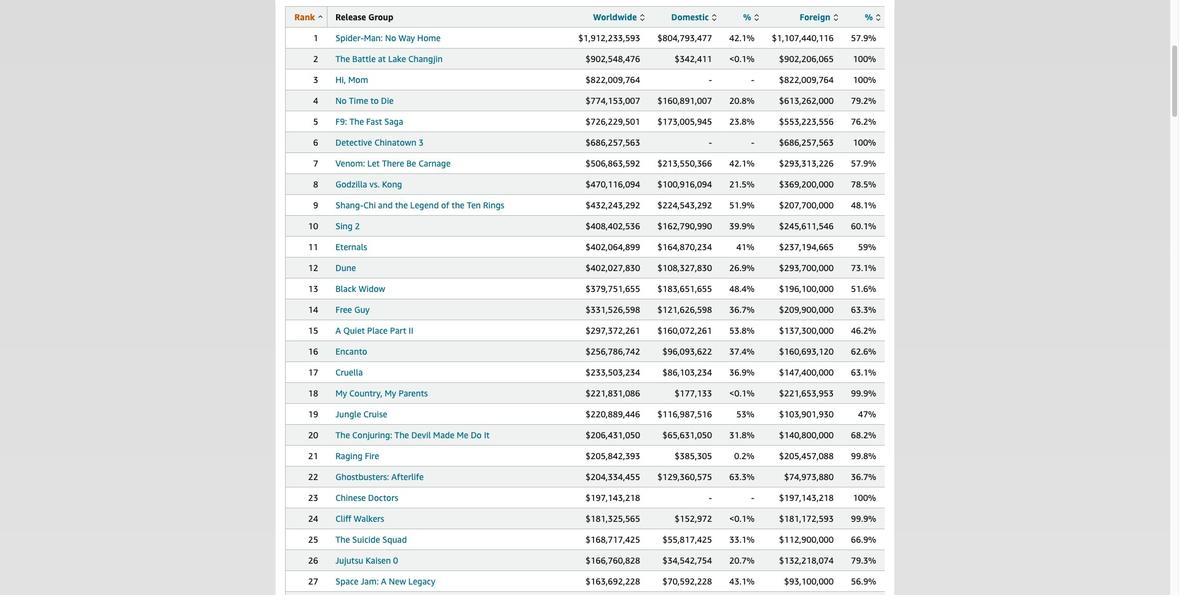 Task type: vqa. For each thing, say whether or not it's contained in the screenshot.


Task type: describe. For each thing, give the bounding box(es) containing it.
2 the from the left
[[452, 200, 465, 210]]

$342,411
[[675, 53, 713, 64]]

$902,548,476
[[586, 53, 641, 64]]

venom: let there be carnage
[[336, 158, 451, 168]]

99.9% for $221,653,953
[[851, 388, 877, 398]]

20.8%
[[730, 95, 755, 106]]

domestic
[[672, 12, 709, 22]]

ghostbusters:
[[336, 472, 389, 482]]

be
[[407, 158, 416, 168]]

$402,064,899
[[586, 242, 641, 252]]

jujutsu
[[336, 555, 363, 566]]

6
[[313, 137, 318, 148]]

$221,831,086
[[586, 388, 641, 398]]

conjuring:
[[352, 430, 392, 440]]

encanto
[[336, 346, 367, 357]]

16
[[308, 346, 318, 357]]

free guy link
[[336, 304, 370, 315]]

cliff
[[336, 513, 352, 524]]

- up $213,550,366
[[709, 137, 713, 148]]

- up 20.8%
[[752, 74, 755, 85]]

$369,200,000
[[780, 179, 834, 189]]

$256,786,742
[[586, 346, 641, 357]]

sing
[[336, 221, 353, 231]]

$100,916,094
[[658, 179, 713, 189]]

100% for $197,143,218
[[853, 492, 877, 503]]

$147,400,000
[[780, 367, 834, 377]]

kaisen
[[366, 555, 391, 566]]

ghostbusters: afterlife link
[[336, 472, 424, 482]]

99.8%
[[851, 451, 877, 461]]

19
[[308, 409, 318, 419]]

- up "$152,972"
[[709, 492, 713, 503]]

do
[[471, 430, 482, 440]]

godzilla vs. kong
[[336, 179, 402, 189]]

1 horizontal spatial 2
[[355, 221, 360, 231]]

$181,172,593
[[780, 513, 834, 524]]

of
[[441, 200, 450, 210]]

33.1%
[[730, 534, 755, 545]]

die
[[381, 95, 394, 106]]

walkers
[[354, 513, 384, 524]]

doctors
[[368, 492, 398, 503]]

- down 23.8%
[[752, 137, 755, 148]]

guy
[[355, 304, 370, 315]]

17
[[308, 367, 318, 377]]

the for battle
[[336, 53, 350, 64]]

legacy
[[409, 576, 436, 586]]

43.1%
[[730, 576, 755, 586]]

$132,218,074
[[780, 555, 834, 566]]

10
[[308, 221, 318, 231]]

widow
[[359, 283, 385, 294]]

0 vertical spatial no
[[385, 33, 396, 43]]

11
[[308, 242, 318, 252]]

42.1% for $213,550,366
[[730, 158, 755, 168]]

53.8%
[[730, 325, 755, 336]]

legend
[[410, 200, 439, 210]]

- down 0.2% at the right bottom
[[752, 492, 755, 503]]

$293,313,226
[[780, 158, 834, 168]]

$408,402,536
[[586, 221, 641, 231]]

$209,900,000
[[780, 304, 834, 315]]

lake
[[388, 53, 406, 64]]

0.2%
[[735, 451, 755, 461]]

spider-man: no way home link
[[336, 33, 441, 43]]

cruella link
[[336, 367, 363, 377]]

no time to die
[[336, 95, 394, 106]]

1 $686,257,563 from the left
[[586, 137, 641, 148]]

0 vertical spatial 36.7%
[[730, 304, 755, 315]]

raging fire
[[336, 451, 379, 461]]

$902,206,065
[[780, 53, 834, 64]]

$213,550,366
[[658, 158, 713, 168]]

cliff walkers
[[336, 513, 384, 524]]

0 horizontal spatial 3
[[313, 74, 318, 85]]

23.8%
[[730, 116, 755, 127]]

the right "f9:"
[[350, 116, 364, 127]]

quiet
[[343, 325, 365, 336]]

$152,972
[[675, 513, 713, 524]]

<0.1% for $177,133
[[730, 388, 755, 398]]

26
[[308, 555, 318, 566]]

let
[[368, 158, 380, 168]]

$168,717,425
[[586, 534, 641, 545]]

1 my from the left
[[336, 388, 347, 398]]

9
[[313, 200, 318, 210]]

parents
[[399, 388, 428, 398]]

$121,626,598
[[658, 304, 713, 315]]

detective chinatown 3
[[336, 137, 424, 148]]

42.1% for $804,793,477
[[730, 33, 755, 43]]

21
[[308, 451, 318, 461]]

changjin
[[408, 53, 443, 64]]

spider-
[[336, 33, 364, 43]]

1 horizontal spatial 3
[[419, 137, 424, 148]]

free
[[336, 304, 352, 315]]

57.9% for $1,107,440,116
[[851, 33, 877, 43]]

100% for $902,206,065
[[853, 53, 877, 64]]

godzilla
[[336, 179, 367, 189]]

100% for $822,009,764
[[853, 74, 877, 85]]

2 my from the left
[[385, 388, 397, 398]]

68.2%
[[851, 430, 877, 440]]

73.1%
[[851, 263, 877, 273]]

jam:
[[361, 576, 379, 586]]

<0.1% for $152,972
[[730, 513, 755, 524]]

the battle at lake changjin
[[336, 53, 443, 64]]

% for second % link from the left
[[865, 12, 873, 22]]

0 horizontal spatial 63.3%
[[730, 472, 755, 482]]

made
[[433, 430, 455, 440]]

sing 2 link
[[336, 221, 360, 231]]

country,
[[350, 388, 383, 398]]

raging fire link
[[336, 451, 379, 461]]

devil
[[412, 430, 431, 440]]

$34,542,754
[[663, 555, 713, 566]]

18
[[308, 388, 318, 398]]

release group
[[336, 12, 394, 22]]

46.2%
[[851, 325, 877, 336]]

4
[[313, 95, 318, 106]]



Task type: locate. For each thing, give the bounding box(es) containing it.
1 horizontal spatial the
[[452, 200, 465, 210]]

1 vertical spatial 3
[[419, 137, 424, 148]]

12
[[308, 263, 318, 273]]

2 <0.1% from the top
[[730, 388, 755, 398]]

$74,973,880
[[785, 472, 834, 482]]

jungle cruise
[[336, 409, 388, 419]]

% right domestic link
[[744, 12, 752, 22]]

2 vertical spatial <0.1%
[[730, 513, 755, 524]]

1 $822,009,764 from the left
[[586, 74, 641, 85]]

1 horizontal spatial a
[[381, 576, 387, 586]]

$822,009,764 down $902,548,476
[[586, 74, 641, 85]]

2 $686,257,563 from the left
[[780, 137, 834, 148]]

1 the from the left
[[395, 200, 408, 210]]

0 horizontal spatial %
[[744, 12, 752, 22]]

0 vertical spatial 2
[[313, 53, 318, 64]]

1 horizontal spatial $822,009,764
[[780, 74, 834, 85]]

100%
[[853, 53, 877, 64], [853, 74, 877, 85], [853, 137, 877, 148], [853, 492, 877, 503]]

36.7% down 99.8%
[[851, 472, 877, 482]]

% link right foreign link
[[865, 12, 881, 22]]

3 up '4'
[[313, 74, 318, 85]]

the right and
[[395, 200, 408, 210]]

fast
[[366, 116, 382, 127]]

3 up the carnage
[[419, 137, 424, 148]]

eternals
[[336, 242, 367, 252]]

36.7% up '53.8%'
[[730, 304, 755, 315]]

0 vertical spatial <0.1%
[[730, 53, 755, 64]]

1 vertical spatial 36.7%
[[851, 472, 877, 482]]

0 vertical spatial 3
[[313, 74, 318, 85]]

$726,229,501
[[586, 116, 641, 127]]

57.9% for $293,313,226
[[851, 158, 877, 168]]

vs.
[[370, 179, 380, 189]]

1 vertical spatial 2
[[355, 221, 360, 231]]

3 <0.1% from the top
[[730, 513, 755, 524]]

0 horizontal spatial my
[[336, 388, 347, 398]]

$164,870,234
[[658, 242, 713, 252]]

3 100% from the top
[[853, 137, 877, 148]]

jujutsu kaisen 0
[[336, 555, 398, 566]]

$686,257,563 down $553,223,556
[[780, 137, 834, 148]]

venom:
[[336, 158, 365, 168]]

saga
[[385, 116, 403, 127]]

% for 1st % link
[[744, 12, 752, 22]]

hi, mom link
[[336, 74, 368, 85]]

me
[[457, 430, 469, 440]]

$822,009,764 up $613,262,000
[[780, 74, 834, 85]]

jungle
[[336, 409, 361, 419]]

chi
[[364, 200, 376, 210]]

0 vertical spatial 99.9%
[[851, 388, 877, 398]]

1 horizontal spatial no
[[385, 33, 396, 43]]

39.9%
[[730, 221, 755, 231]]

venom: let there be carnage link
[[336, 158, 451, 168]]

space jam: a new legacy
[[336, 576, 436, 586]]

$206,431,050
[[586, 430, 641, 440]]

$297,372,261
[[586, 325, 641, 336]]

suicide
[[352, 534, 380, 545]]

1 vertical spatial 57.9%
[[851, 158, 877, 168]]

home
[[417, 33, 441, 43]]

0 horizontal spatial % link
[[744, 12, 759, 22]]

76.2%
[[851, 116, 877, 127]]

- down $342,411 at the right top of page
[[709, 74, 713, 85]]

1 horizontal spatial $197,143,218
[[780, 492, 834, 503]]

63.3% down '51.6%'
[[851, 304, 877, 315]]

78.5%
[[851, 179, 877, 189]]

ghostbusters: afterlife
[[336, 472, 424, 482]]

1 $197,143,218 from the left
[[586, 492, 641, 503]]

$506,863,592
[[586, 158, 641, 168]]

99.9% up 66.9%
[[851, 513, 877, 524]]

-
[[709, 74, 713, 85], [752, 74, 755, 85], [709, 137, 713, 148], [752, 137, 755, 148], [709, 492, 713, 503], [752, 492, 755, 503]]

1 vertical spatial no
[[336, 95, 347, 106]]

42.1% up the 21.5%
[[730, 158, 755, 168]]

2 42.1% from the top
[[730, 158, 755, 168]]

2 % link from the left
[[865, 12, 881, 22]]

0 horizontal spatial 2
[[313, 53, 318, 64]]

at
[[378, 53, 386, 64]]

$181,325,565
[[586, 513, 641, 524]]

1 horizontal spatial $686,257,563
[[780, 137, 834, 148]]

1 42.1% from the top
[[730, 33, 755, 43]]

time
[[349, 95, 368, 106]]

0 horizontal spatial $822,009,764
[[586, 74, 641, 85]]

1 vertical spatial <0.1%
[[730, 388, 755, 398]]

0 vertical spatial a
[[336, 325, 341, 336]]

4 100% from the top
[[853, 492, 877, 503]]

$224,543,292
[[658, 200, 713, 210]]

squad
[[383, 534, 407, 545]]

15
[[308, 325, 318, 336]]

0 horizontal spatial the
[[395, 200, 408, 210]]

0 horizontal spatial $197,143,218
[[586, 492, 641, 503]]

57.9% up 78.5%
[[851, 158, 877, 168]]

worldwide link
[[593, 12, 645, 22]]

the right of
[[452, 200, 465, 210]]

1 57.9% from the top
[[851, 33, 877, 43]]

2 $822,009,764 from the left
[[780, 74, 834, 85]]

carnage
[[419, 158, 451, 168]]

the conjuring: the devil made me do it
[[336, 430, 490, 440]]

black widow
[[336, 283, 385, 294]]

$613,262,000
[[780, 95, 834, 106]]

the suicide squad link
[[336, 534, 407, 545]]

1
[[313, 33, 318, 43]]

36.7%
[[730, 304, 755, 315], [851, 472, 877, 482]]

$686,257,563
[[586, 137, 641, 148], [780, 137, 834, 148]]

42.1% right $804,793,477
[[730, 33, 755, 43]]

$245,611,546
[[780, 221, 834, 231]]

0 vertical spatial 42.1%
[[730, 33, 755, 43]]

2 99.9% from the top
[[851, 513, 877, 524]]

$86,103,234
[[663, 367, 713, 377]]

my up the jungle
[[336, 388, 347, 398]]

<0.1% up 20.8%
[[730, 53, 755, 64]]

0 horizontal spatial 36.7%
[[730, 304, 755, 315]]

my country, my parents link
[[336, 388, 428, 398]]

$774,153,007
[[586, 95, 641, 106]]

$804,793,477
[[658, 33, 713, 43]]

2 right the sing
[[355, 221, 360, 231]]

79.2%
[[851, 95, 877, 106]]

0 vertical spatial 63.3%
[[851, 304, 877, 315]]

2 $197,143,218 from the left
[[780, 492, 834, 503]]

the for suicide
[[336, 534, 350, 545]]

no left time
[[336, 95, 347, 106]]

f9:
[[336, 116, 347, 127]]

$402,027,830
[[586, 263, 641, 273]]

21.5%
[[730, 179, 755, 189]]

1 % link from the left
[[744, 12, 759, 22]]

$470,116,094
[[586, 179, 641, 189]]

$686,257,563 down $726,229,501
[[586, 137, 641, 148]]

99.9%
[[851, 388, 877, 398], [851, 513, 877, 524]]

1 horizontal spatial % link
[[865, 12, 881, 22]]

$160,693,120
[[780, 346, 834, 357]]

57.9% right $1,107,440,116
[[851, 33, 877, 43]]

foreign
[[800, 12, 831, 22]]

hi,
[[336, 74, 346, 85]]

$108,327,830
[[658, 263, 713, 273]]

1 <0.1% from the top
[[730, 53, 755, 64]]

1 99.9% from the top
[[851, 388, 877, 398]]

2 100% from the top
[[853, 74, 877, 85]]

%
[[744, 12, 752, 22], [865, 12, 873, 22]]

<0.1% down 36.9%
[[730, 388, 755, 398]]

1 vertical spatial 99.9%
[[851, 513, 877, 524]]

$197,143,218 up $181,172,593
[[780, 492, 834, 503]]

0 horizontal spatial $686,257,563
[[586, 137, 641, 148]]

% link right domestic link
[[744, 12, 759, 22]]

100% for $686,257,563
[[853, 137, 877, 148]]

the down cliff
[[336, 534, 350, 545]]

space jam: a new legacy link
[[336, 576, 436, 586]]

my left parents
[[385, 388, 397, 398]]

ten
[[467, 200, 481, 210]]

1 100% from the top
[[853, 53, 877, 64]]

dune
[[336, 263, 356, 273]]

1 horizontal spatial my
[[385, 388, 397, 398]]

rings
[[483, 200, 505, 210]]

detective chinatown 3 link
[[336, 137, 424, 148]]

eternals link
[[336, 242, 367, 252]]

1 horizontal spatial %
[[865, 12, 873, 22]]

the left devil
[[395, 430, 409, 440]]

a quiet place part ii link
[[336, 325, 414, 336]]

<0.1% for $342,411
[[730, 53, 755, 64]]

<0.1% up 33.1% at the right bottom of the page
[[730, 513, 755, 524]]

battle
[[352, 53, 376, 64]]

0 horizontal spatial no
[[336, 95, 347, 106]]

22
[[308, 472, 318, 482]]

$197,143,218 down "$204,334,455"
[[586, 492, 641, 503]]

$65,631,050
[[663, 430, 713, 440]]

domestic link
[[672, 12, 717, 22]]

the up hi,
[[336, 53, 350, 64]]

1 % from the left
[[744, 12, 752, 22]]

13
[[308, 283, 318, 294]]

0 horizontal spatial a
[[336, 325, 341, 336]]

$160,072,261
[[658, 325, 713, 336]]

group
[[369, 12, 394, 22]]

1 vertical spatial 42.1%
[[730, 158, 755, 168]]

63.3% down 0.2% at the right bottom
[[730, 472, 755, 482]]

$432,243,292
[[586, 200, 641, 210]]

the down the jungle
[[336, 430, 350, 440]]

a left "quiet"
[[336, 325, 341, 336]]

jungle cruise link
[[336, 409, 388, 419]]

it
[[484, 430, 490, 440]]

a left "new"
[[381, 576, 387, 586]]

% right foreign link
[[865, 12, 873, 22]]

1 vertical spatial 63.3%
[[730, 472, 755, 482]]

99.9% down 63.1%
[[851, 388, 877, 398]]

$93,100,000
[[785, 576, 834, 586]]

the for conjuring:
[[336, 430, 350, 440]]

2 down 1
[[313, 53, 318, 64]]

0 vertical spatial 57.9%
[[851, 33, 877, 43]]

99.9% for $181,172,593
[[851, 513, 877, 524]]

the
[[336, 53, 350, 64], [350, 116, 364, 127], [336, 430, 350, 440], [395, 430, 409, 440], [336, 534, 350, 545]]

$331,526,598
[[586, 304, 641, 315]]

48.4%
[[730, 283, 755, 294]]

1 vertical spatial a
[[381, 576, 387, 586]]

no left way
[[385, 33, 396, 43]]

$205,457,088
[[780, 451, 834, 461]]

2 % from the left
[[865, 12, 873, 22]]

1 horizontal spatial 36.7%
[[851, 472, 877, 482]]

1 horizontal spatial 63.3%
[[851, 304, 877, 315]]

$103,901,930
[[780, 409, 834, 419]]

2 57.9% from the top
[[851, 158, 877, 168]]



